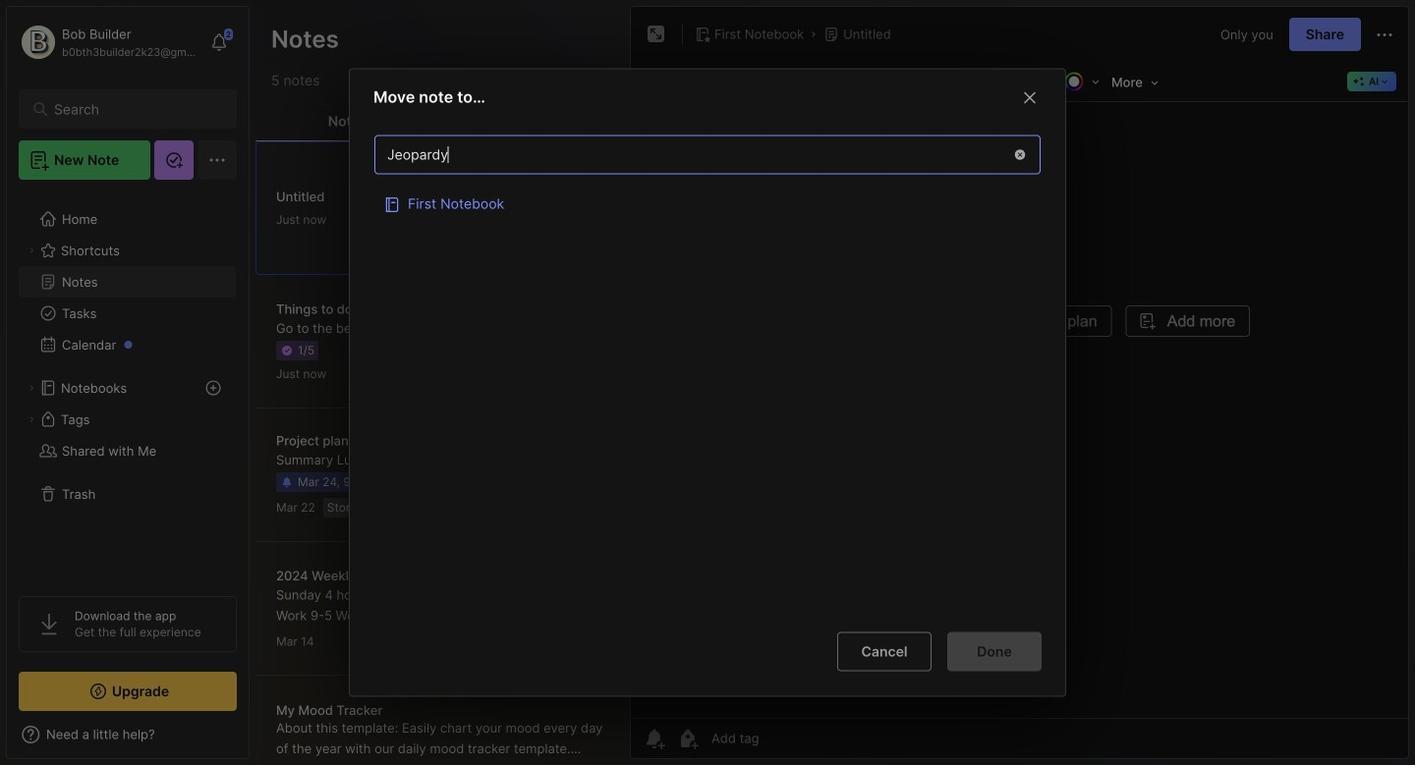 Task type: describe. For each thing, give the bounding box(es) containing it.
note window element
[[630, 6, 1410, 760]]

more image
[[1106, 69, 1165, 94]]

font size image
[[1005, 69, 1054, 94]]

close image
[[1018, 86, 1042, 110]]

expand note image
[[645, 23, 668, 46]]

Find a location field
[[365, 125, 1051, 617]]

none search field inside main element
[[54, 97, 211, 121]]

expand notebooks image
[[26, 382, 37, 394]]

calendar event image
[[704, 68, 731, 95]]

Search text field
[[54, 100, 211, 119]]

font color image
[[1059, 68, 1106, 95]]



Task type: locate. For each thing, give the bounding box(es) containing it.
add tag image
[[676, 727, 700, 751]]

Note Editor text field
[[631, 101, 1409, 719]]

main element
[[0, 0, 256, 766]]

tree
[[7, 192, 249, 579]]

expand tags image
[[26, 414, 37, 426]]

font family image
[[910, 69, 1000, 94]]

cell inside find a location field
[[374, 184, 1041, 224]]

None search field
[[54, 97, 211, 121]]

task image
[[672, 68, 700, 95]]

tab list
[[256, 102, 624, 142]]

cell
[[374, 184, 1041, 224]]

tree inside main element
[[7, 192, 249, 579]]

Find a location… text field
[[375, 139, 1001, 171]]

add a reminder image
[[643, 727, 666, 751]]



Task type: vqa. For each thing, say whether or not it's contained in the screenshot.
Edit search image on the top left of the page
no



